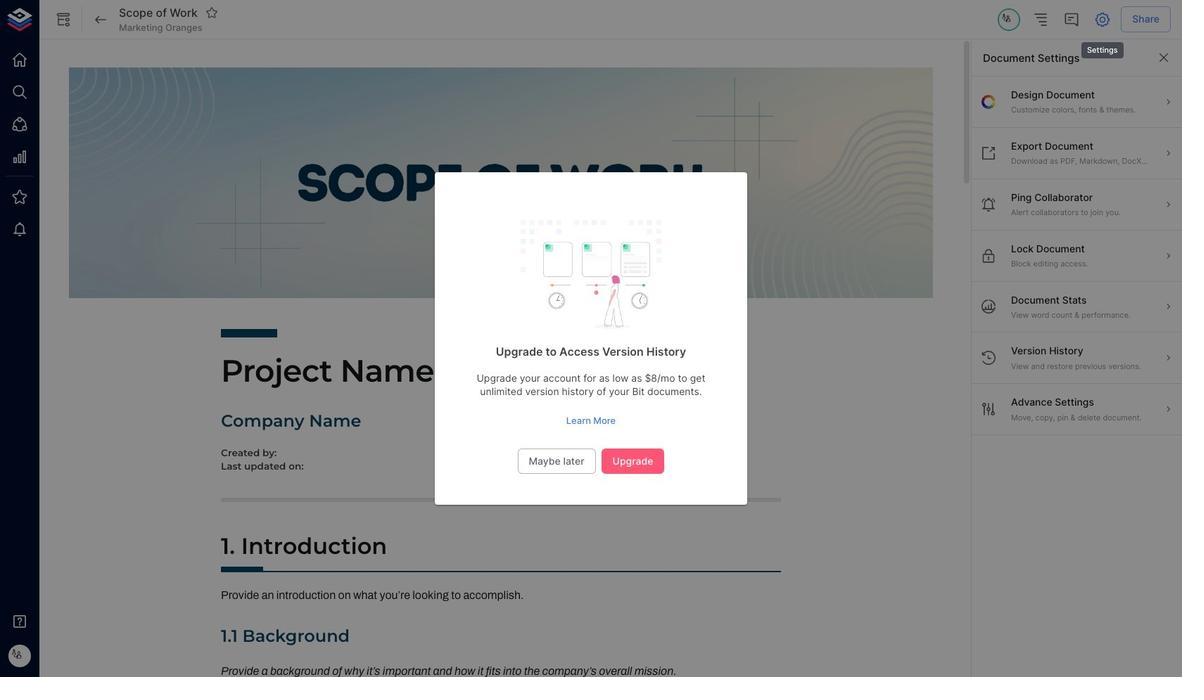 Task type: vqa. For each thing, say whether or not it's contained in the screenshot.
Go Back image on the top left of page
yes



Task type: locate. For each thing, give the bounding box(es) containing it.
comments image
[[1063, 11, 1080, 28]]

tooltip
[[1080, 32, 1125, 60]]

settings image
[[1094, 11, 1111, 28]]



Task type: describe. For each thing, give the bounding box(es) containing it.
table of contents image
[[1033, 11, 1049, 28]]

go back image
[[92, 11, 109, 28]]

favorite image
[[205, 7, 218, 19]]

ruby anderson image
[[999, 9, 1019, 29]]

show wiki image
[[55, 11, 72, 28]]



